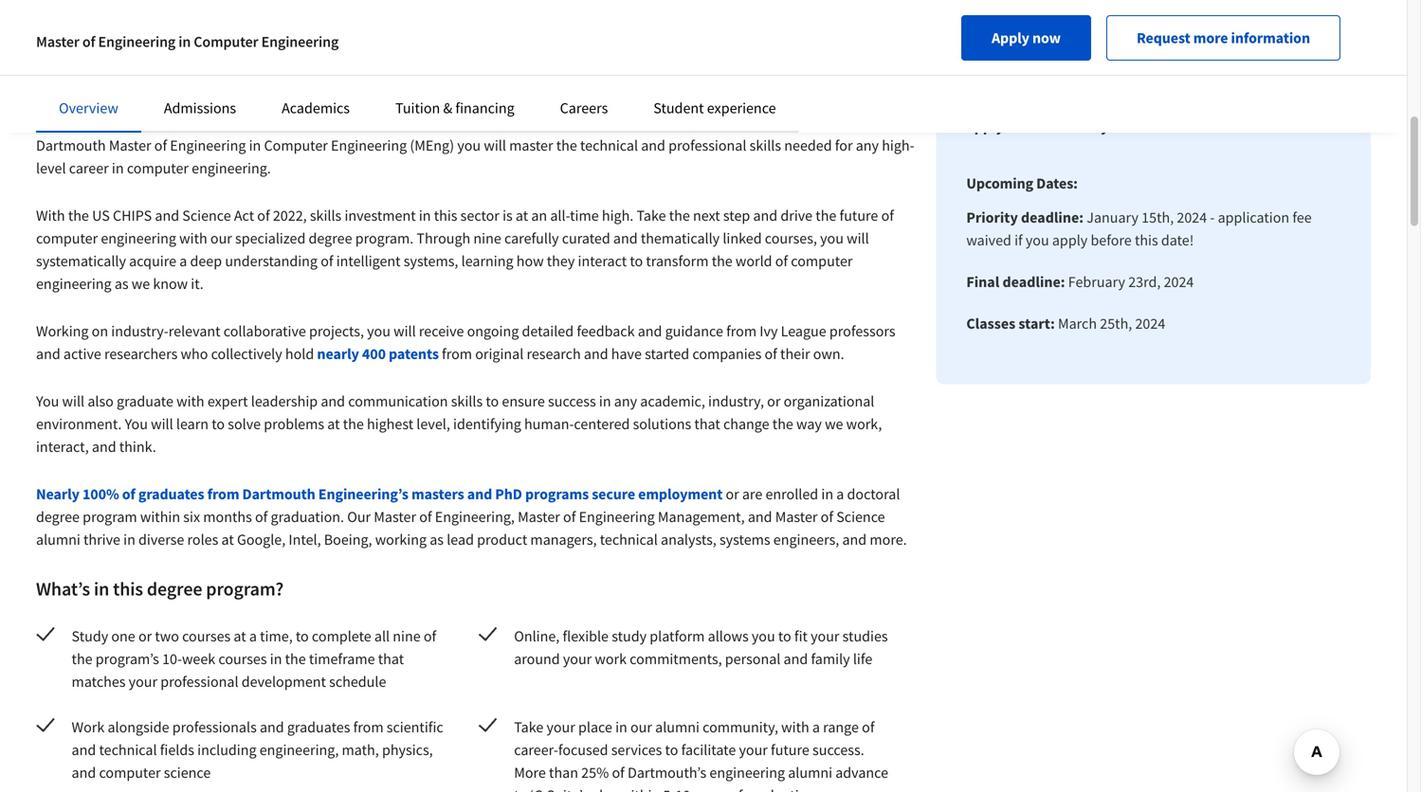Task type: describe. For each thing, give the bounding box(es) containing it.
personal
[[725, 650, 781, 669]]

academics link
[[282, 99, 350, 118]]

us
[[92, 206, 110, 225]]

of right range
[[862, 718, 875, 737]]

the up development
[[285, 650, 306, 669]]

will inside working on industry-relevant collaborative projects, you will receive ongoing detailed feedback and guidance from ivy league professors and active researchers who collectively hold
[[394, 322, 416, 341]]

computer down courses,
[[791, 252, 853, 271]]

engineering down past,
[[331, 136, 407, 155]]

intelligent
[[336, 252, 401, 271]]

in right career
[[112, 159, 124, 178]]

engineering up engineering.
[[170, 136, 246, 155]]

you down the worked
[[457, 136, 481, 155]]

thematically
[[641, 229, 720, 248]]

act
[[234, 206, 254, 225]]

any inside you will also graduate with expert leadership and communication skills to ensure success in any academic, industry, or organizational environment. you will learn to solve problems at the highest level, identifying human-centered solutions that change the way we work, interact, and think.
[[614, 392, 637, 411]]

commitments,
[[630, 650, 722, 669]]

who
[[181, 345, 208, 364]]

you inside january 15th, 2024 - application fee waived if you apply before this date!
[[1026, 231, 1050, 250]]

you right whether
[[93, 113, 116, 132]]

related
[[696, 113, 741, 132]]

your up focused
[[547, 718, 575, 737]]

start:
[[1019, 314, 1055, 333]]

high.
[[602, 206, 634, 225]]

computer down the 'studied'
[[127, 159, 189, 178]]

skills for problems
[[451, 392, 483, 411]]

5-
[[663, 787, 676, 793]]

world
[[736, 252, 773, 271]]

computer inside whether you have studied computer engineering in the past, worked in the field professionally, or have a related stem background, with a dartmouth master of engineering in computer engineering (meng) you will master the technical and professional skills needed for any high- level career in computer engineering.
[[264, 136, 328, 155]]

from inside achieve world-class computer engineering skills, with an ivy league graduate degree from dartmouth
[[119, 63, 174, 96]]

master up working
[[374, 508, 416, 527]]

2 vertical spatial dartmouth
[[242, 485, 316, 504]]

and inside whether you have studied computer engineering in the past, worked in the field professionally, or have a related stem background, with a dartmouth master of engineering in computer engineering (meng) you will master the technical and professional skills needed for any high- level career in computer engineering.
[[641, 136, 666, 155]]

engineering down chips
[[101, 229, 176, 248]]

of right 25%
[[612, 764, 625, 783]]

nearly 400 patents from original research and have started companies of their own.
[[317, 345, 845, 364]]

collectively
[[211, 345, 282, 364]]

in right &
[[470, 113, 482, 132]]

curated
[[562, 229, 611, 248]]

the down professionally,
[[556, 136, 577, 155]]

of up managers,
[[563, 508, 576, 527]]

guidance
[[665, 322, 724, 341]]

lead
[[447, 531, 474, 550]]

engineering up academics link
[[261, 32, 339, 51]]

waived for when
[[1198, 94, 1246, 113]]

and inside online, flexible study platform allows you to fit your studies around your work commitments, personal and family life
[[784, 650, 808, 669]]

january inside january 15th, 2024 - application fee waived if you apply before this date!
[[1087, 208, 1139, 227]]

admissions information
[[967, 60, 1124, 79]]

within inside 'take your place in our alumni community, with a range of career-focused services to facilitate your future success. more than 25% of dartmouth's engineering alumni advance to 'c-suite' roles within 5-10 years of graduation'
[[620, 787, 660, 793]]

application
[[1218, 208, 1290, 227]]

than
[[549, 764, 579, 783]]

are for or are enrolled in a doctoral degree program within six months of graduation. our master of engineering, master of engineering management, and master of science alumni thrive in diverse roles at google, intel, boeing, working as lead product managers, technical analysts, systems engineers, and more.
[[742, 485, 763, 504]]

or inside the or are enrolled in a doctoral degree program within six months of graduation. our master of engineering, master of engineering management, and master of science alumni thrive in diverse roles at google, intel, boeing, working as lead product managers, technical analysts, systems engineers, and more.
[[726, 485, 739, 504]]

is
[[503, 206, 513, 225]]

science inside the or are enrolled in a doctoral degree program within six months of graduation. our master of engineering, master of engineering management, and master of science alumni thrive in diverse roles at google, intel, boeing, working as lead product managers, technical analysts, systems engineers, and more.
[[837, 508, 885, 527]]

2 vertical spatial this
[[113, 578, 143, 601]]

at inside with the us chips and science act of 2022, skills investment in this sector is at an all-time high. take the next step and drive the future of computer engineering with our specialized degree program. through nine carefully curated and thematically linked courses, you will systematically acquire a deep understanding of intelligent systems, learning how they interact to transform the world of computer engineering as we know it.
[[516, 206, 528, 225]]

in left past,
[[347, 113, 359, 132]]

range
[[823, 718, 859, 737]]

fields
[[160, 741, 194, 760]]

acquire
[[129, 252, 176, 271]]

at inside study one or two courses at a time, to complete all nine of the program's 10-week courses in the timeframe that matches your professional development schedule
[[234, 627, 246, 646]]

before for this
[[1091, 231, 1132, 250]]

computer inside work alongside professionals and graduates from scientific and technical fields including engineering, math, physics, and computer science
[[99, 764, 161, 783]]

to inside study one or two courses at a time, to complete all nine of the program's 10-week courses in the timeframe that matches your professional development schedule
[[296, 627, 309, 646]]

the left past,
[[362, 113, 383, 132]]

success
[[548, 392, 596, 411]]

in right enrolled at the bottom of page
[[822, 485, 834, 504]]

drive
[[781, 206, 813, 225]]

10
[[676, 787, 691, 793]]

within inside the or are enrolled in a doctoral degree program within six months of graduation. our master of engineering, master of engineering management, and master of science alumni thrive in diverse roles at google, intel, boeing, working as lead product managers, technical analysts, systems engineers, and more.
[[140, 508, 180, 527]]

with
[[36, 206, 65, 225]]

nearly
[[36, 485, 80, 504]]

of down courses,
[[776, 252, 788, 271]]

0 horizontal spatial you
[[36, 392, 59, 411]]

a inside the or are enrolled in a doctoral degree program within six months of graduation. our master of engineering, master of engineering management, and master of science alumni thrive in diverse roles at google, intel, boeing, working as lead product managers, technical analysts, systems engineers, and more.
[[837, 485, 844, 504]]

a up 'high-'
[[896, 113, 904, 132]]

with inside whether you have studied computer engineering in the past, worked in the field professionally, or have a related stem background, with a dartmouth master of engineering in computer engineering (meng) you will master the technical and professional skills needed for any high- level career in computer engineering.
[[865, 113, 893, 132]]

now
[[1033, 28, 1061, 47]]

graduation.
[[271, 508, 344, 527]]

in right thrive
[[123, 531, 135, 550]]

will inside whether you have studied computer engineering in the past, worked in the field professionally, or have a related stem background, with a dartmouth master of engineering in computer engineering (meng) you will master the technical and professional skills needed for any high- level career in computer engineering.
[[484, 136, 506, 155]]

active
[[63, 345, 101, 364]]

your up family
[[811, 627, 840, 646]]

a inside with the us chips and science act of 2022, skills investment in this sector is at an all-time high. take the next step and drive the future of computer engineering with our specialized degree program. through nine carefully curated and thematically linked courses, you will systematically acquire a deep understanding of intelligent systems, learning how they interact to transform the world of computer engineering as we know it.
[[179, 252, 187, 271]]

management,
[[658, 508, 745, 527]]

timeframe
[[309, 650, 375, 669]]

in right what's
[[94, 578, 109, 601]]

field
[[509, 113, 537, 132]]

suite'
[[547, 787, 583, 793]]

master down enrolled at the bottom of page
[[776, 508, 818, 527]]

nearly 100% of graduates from dartmouth engineering's masters and phd programs secure employment link
[[36, 485, 723, 504]]

in inside 'take your place in our alumni community, with a range of career-focused services to facilitate your future success. more than 25% of dartmouth's engineering alumni advance to 'c-suite' roles within 5-10 years of graduation'
[[616, 718, 628, 737]]

'c-
[[530, 787, 547, 793]]

life
[[853, 650, 873, 669]]

of up engineers,
[[821, 508, 834, 527]]

23rd,
[[1129, 273, 1161, 292]]

computer up systematically
[[36, 229, 98, 248]]

of right years in the bottom of the page
[[730, 787, 743, 793]]

take inside 'take your place in our alumni community, with a range of career-focused services to facilitate your future success. more than 25% of dartmouth's engineering alumni advance to 'c-suite' roles within 5-10 years of graduation'
[[514, 718, 544, 737]]

the up thematically
[[669, 206, 690, 225]]

alumni for community,
[[788, 764, 833, 783]]

2024 for final deadline: february 23rd, 2024
[[1164, 273, 1194, 292]]

physics,
[[382, 741, 433, 760]]

to up dartmouth's
[[665, 741, 678, 760]]

financing
[[456, 99, 515, 118]]

nine inside study one or two courses at a time, to complete all nine of the program's 10-week courses in the timeframe that matches your professional development schedule
[[393, 627, 421, 646]]

sector
[[461, 206, 500, 225]]

before for january
[[1007, 117, 1051, 136]]

background,
[[782, 113, 862, 132]]

time
[[570, 206, 599, 225]]

-
[[1211, 208, 1215, 227]]

priority
[[967, 208, 1018, 227]]

of inside whether you have studied computer engineering in the past, worked in the field professionally, or have a related stem background, with a dartmouth master of engineering in computer engineering (meng) you will master the technical and professional skills needed for any high- level career in computer engineering.
[[154, 136, 167, 155]]

technical inside whether you have studied computer engineering in the past, worked in the field professionally, or have a related stem background, with a dartmouth master of engineering in computer engineering (meng) you will master the technical and professional skills needed for any high- level career in computer engineering.
[[580, 136, 638, 155]]

what's
[[36, 578, 90, 601]]

applications are open and fees are waived when you apply before january 15th!
[[967, 94, 1314, 136]]

level,
[[417, 415, 450, 434]]

ensure
[[502, 392, 545, 411]]

are for applications are open and fees are waived when you apply before january 15th!
[[1053, 94, 1075, 113]]

six
[[183, 508, 200, 527]]

researchers
[[104, 345, 178, 364]]

your inside study one or two courses at a time, to complete all nine of the program's 10-week courses in the timeframe that matches your professional development schedule
[[129, 673, 157, 692]]

industry,
[[709, 392, 764, 411]]

study one or two courses at a time, to complete all nine of the program's 10-week courses in the timeframe that matches your professional development schedule
[[72, 627, 436, 692]]

you inside online, flexible study platform allows you to fit your studies around your work commitments, personal and family life
[[752, 627, 775, 646]]

a inside study one or two courses at a time, to complete all nine of the program's 10-week courses in the timeframe that matches your professional development schedule
[[249, 627, 257, 646]]

change
[[724, 415, 770, 434]]

technical inside the or are enrolled in a doctoral degree program within six months of graduation. our master of engineering, master of engineering management, and master of science alumni thrive in diverse roles at google, intel, boeing, working as lead product managers, technical analysts, systems engineers, and more.
[[600, 531, 658, 550]]

the down study
[[72, 650, 93, 669]]

engineering,
[[260, 741, 339, 760]]

dartmouth inside whether you have studied computer engineering in the past, worked in the field professionally, or have a related stem background, with a dartmouth master of engineering in computer engineering (meng) you will master the technical and professional skills needed for any high- level career in computer engineering.
[[36, 136, 106, 155]]

masters
[[412, 485, 464, 504]]

to left 'c-
[[514, 787, 527, 793]]

when
[[1249, 94, 1286, 113]]

of down 'high-'
[[882, 206, 894, 225]]

engineering,
[[435, 508, 515, 527]]

they
[[547, 252, 575, 271]]

with inside with the us chips and science act of 2022, skills investment in this sector is at an all-time high. take the next step and drive the future of computer engineering with our specialized degree program. through nine carefully curated and thematically linked courses, you will systematically acquire a deep understanding of intelligent systems, learning how they interact to transform the world of computer engineering as we know it.
[[179, 229, 207, 248]]

degree inside with the us chips and science act of 2022, skills investment in this sector is at an all-time high. take the next step and drive the future of computer engineering with our specialized degree program. through nine carefully curated and thematically linked courses, you will systematically acquire a deep understanding of intelligent systems, learning how they interact to transform the world of computer engineering as we know it.
[[309, 229, 352, 248]]

how
[[517, 252, 544, 271]]

collaborative
[[224, 322, 306, 341]]

10-
[[162, 650, 182, 669]]

systems
[[720, 531, 771, 550]]

ivy inside achieve world-class computer engineering skills, with an ivy league graduate degree from dartmouth
[[680, 28, 714, 62]]

with inside 'take your place in our alumni community, with a range of career-focused services to facilitate your future success. more than 25% of dartmouth's engineering alumni advance to 'c-suite' roles within 5-10 years of graduation'
[[782, 718, 810, 737]]

receive
[[419, 322, 464, 341]]

of right 100%
[[122, 485, 135, 504]]

careers
[[560, 99, 608, 118]]

1 vertical spatial courses
[[219, 650, 267, 669]]

learn
[[176, 415, 209, 434]]

your down flexible
[[563, 650, 592, 669]]

apply for applications
[[967, 117, 1004, 136]]

to up identifying
[[486, 392, 499, 411]]

at inside the or are enrolled in a doctoral degree program within six months of graduation. our master of engineering, master of engineering management, and master of science alumni thrive in diverse roles at google, intel, boeing, working as lead product managers, technical analysts, systems engineers, and more.
[[221, 531, 234, 550]]

march
[[1058, 314, 1097, 333]]

skills for drive
[[310, 206, 342, 225]]

engineering down systematically
[[36, 275, 112, 294]]

dates:
[[1037, 174, 1078, 193]]

of down masters
[[419, 508, 432, 527]]

platform
[[650, 627, 705, 646]]

your down community,
[[739, 741, 768, 760]]

admissions for admissions
[[164, 99, 236, 118]]

secure
[[592, 485, 635, 504]]

with inside achieve world-class computer engineering skills, with an ivy league graduate degree from dartmouth
[[590, 28, 641, 62]]

of left their on the top right of page
[[765, 345, 778, 364]]

classes start: march 25th, 2024
[[967, 314, 1166, 333]]

apply now
[[992, 28, 1061, 47]]

you inside with the us chips and science act of 2022, skills investment in this sector is at an all-time high. take the next step and drive the future of computer engineering with our specialized degree program. through nine carefully curated and thematically linked courses, you will systematically acquire a deep understanding of intelligent systems, learning how they interact to transform the world of computer engineering as we know it.
[[820, 229, 844, 248]]

in inside study one or two courses at a time, to complete all nine of the program's 10-week courses in the timeframe that matches your professional development schedule
[[270, 650, 282, 669]]

master up 'overview'
[[36, 32, 79, 51]]

focused
[[558, 741, 608, 760]]

february
[[1069, 273, 1126, 292]]

understanding
[[225, 252, 318, 271]]

computer up engineering.
[[203, 113, 265, 132]]

alumni for degree
[[36, 531, 80, 550]]

engineering inside whether you have studied computer engineering in the past, worked in the field professionally, or have a related stem background, with a dartmouth master of engineering in computer engineering (meng) you will master the technical and professional skills needed for any high- level career in computer engineering.
[[268, 113, 344, 132]]

1 vertical spatial alumni
[[655, 718, 700, 737]]

in inside with the us chips and science act of 2022, skills investment in this sector is at an all-time high. take the next step and drive the future of computer engineering with our specialized degree program. through nine carefully curated and thematically linked courses, you will systematically acquire a deep understanding of intelligent systems, learning how they interact to transform the world of computer engineering as we know it.
[[419, 206, 431, 225]]

or inside whether you have studied computer engineering in the past, worked in the field professionally, or have a related stem background, with a dartmouth master of engineering in computer engineering (meng) you will master the technical and professional skills needed for any high- level career in computer engineering.
[[636, 113, 649, 132]]

2022,
[[273, 206, 307, 225]]

doctoral
[[847, 485, 900, 504]]

more
[[514, 764, 546, 783]]

the left field
[[485, 113, 506, 132]]

of up overview link on the top left
[[82, 32, 95, 51]]

will up environment.
[[62, 392, 85, 411]]

to down expert
[[212, 415, 225, 434]]

0 horizontal spatial computer
[[194, 32, 258, 51]]

work
[[595, 650, 627, 669]]

engineering inside 'take your place in our alumni community, with a range of career-focused services to facilitate your future success. more than 25% of dartmouth's engineering alumni advance to 'c-suite' roles within 5-10 years of graduation'
[[710, 764, 785, 783]]

with inside you will also graduate with expert leadership and communication skills to ensure success in any academic, industry, or organizational environment. you will learn to solve problems at the highest level, identifying human-centered solutions that change the way we work, interact, and think.
[[176, 392, 204, 411]]

1 vertical spatial information
[[1045, 60, 1124, 79]]

services
[[611, 741, 662, 760]]

degree up two
[[147, 578, 202, 601]]

the down linked
[[712, 252, 733, 271]]

an inside achieve world-class computer engineering skills, with an ivy league graduate degree from dartmouth
[[646, 28, 675, 62]]

family
[[811, 650, 850, 669]]

a inside 'take your place in our alumni community, with a range of career-focused services to facilitate your future success. more than 25% of dartmouth's engineering alumni advance to 'c-suite' roles within 5-10 years of graduation'
[[813, 718, 820, 737]]

the left us
[[68, 206, 89, 225]]

the left way
[[773, 415, 794, 434]]

that inside study one or two courses at a time, to complete all nine of the program's 10-week courses in the timeframe that matches your professional development schedule
[[378, 650, 404, 669]]

in left class
[[179, 32, 191, 51]]

degree inside the or are enrolled in a doctoral degree program within six months of graduation. our master of engineering, master of engineering management, and master of science alumni thrive in diverse roles at google, intel, boeing, working as lead product managers, technical analysts, systems engineers, and more.
[[36, 508, 80, 527]]

admissions for admissions information
[[967, 60, 1042, 79]]

started
[[645, 345, 690, 364]]

professional inside study one or two courses at a time, to complete all nine of the program's 10-week courses in the timeframe that matches your professional development schedule
[[160, 673, 239, 692]]

as inside the or are enrolled in a doctoral degree program within six months of graduation. our master of engineering, master of engineering management, and master of science alumni thrive in diverse roles at google, intel, boeing, working as lead product managers, technical analysts, systems engineers, and more.
[[430, 531, 444, 550]]



Task type: vqa. For each thing, say whether or not it's contained in the screenshot.
Chevron Down icon to the left
no



Task type: locate. For each thing, give the bounding box(es) containing it.
you up nearly 400 patents link
[[367, 322, 391, 341]]

or inside study one or two courses at a time, to complete all nine of the program's 10-week courses in the timeframe that matches your professional development schedule
[[138, 627, 152, 646]]

0 horizontal spatial this
[[113, 578, 143, 601]]

0 vertical spatial waived
[[1198, 94, 1246, 113]]

professional down week on the left of the page
[[160, 673, 239, 692]]

deadline:
[[1021, 208, 1084, 227], [1003, 273, 1066, 292]]

of
[[82, 32, 95, 51], [154, 136, 167, 155], [257, 206, 270, 225], [882, 206, 894, 225], [321, 252, 333, 271], [776, 252, 788, 271], [765, 345, 778, 364], [122, 485, 135, 504], [255, 508, 268, 527], [419, 508, 432, 527], [563, 508, 576, 527], [821, 508, 834, 527], [424, 627, 436, 646], [862, 718, 875, 737], [612, 764, 625, 783], [730, 787, 743, 793]]

ivy up companies in the top of the page
[[760, 322, 778, 341]]

0 vertical spatial within
[[140, 508, 180, 527]]

from up months
[[207, 485, 239, 504]]

0 horizontal spatial information
[[1045, 60, 1124, 79]]

engineers,
[[774, 531, 840, 550]]

a left related
[[686, 113, 693, 132]]

employment
[[638, 485, 723, 504]]

needed
[[785, 136, 832, 155]]

engineering up &
[[380, 28, 515, 62]]

boeing,
[[324, 531, 372, 550]]

1 vertical spatial graduate
[[117, 392, 173, 411]]

this inside with the us chips and science act of 2022, skills investment in this sector is at an all-time high. take the next step and drive the future of computer engineering with our specialized degree program. through nine carefully curated and thematically linked courses, you will systematically acquire a deep understanding of intelligent systems, learning how they interact to transform the world of computer engineering as we know it.
[[434, 206, 458, 225]]

league inside working on industry-relevant collaborative projects, you will receive ongoing detailed feedback and guidance from ivy league professors and active researchers who collectively hold
[[781, 322, 827, 341]]

1 vertical spatial we
[[825, 415, 844, 434]]

any
[[856, 136, 879, 155], [614, 392, 637, 411]]

or up the change
[[767, 392, 781, 411]]

information inside button
[[1232, 28, 1311, 47]]

our
[[347, 508, 371, 527]]

2 horizontal spatial alumni
[[788, 764, 833, 783]]

will left 'learn'
[[151, 415, 173, 434]]

0 vertical spatial before
[[1007, 117, 1051, 136]]

we inside you will also graduate with expert leadership and communication skills to ensure success in any academic, industry, or organizational environment. you will learn to solve problems at the highest level, identifying human-centered solutions that change the way we work, interact, and think.
[[825, 415, 844, 434]]

organizational
[[784, 392, 875, 411]]

have
[[119, 113, 150, 132], [652, 113, 683, 132], [612, 345, 642, 364]]

whether
[[36, 113, 90, 132]]

solve
[[228, 415, 261, 434]]

technical down secure
[[600, 531, 658, 550]]

tuition & financing
[[396, 99, 515, 118]]

2 horizontal spatial skills
[[750, 136, 782, 155]]

worked
[[420, 113, 467, 132]]

thrive
[[83, 531, 120, 550]]

careers link
[[560, 99, 608, 118]]

0 vertical spatial admissions
[[967, 60, 1042, 79]]

2024 right 25th,
[[1136, 314, 1166, 333]]

apply for january
[[1053, 231, 1088, 250]]

an up 'student'
[[646, 28, 675, 62]]

1 vertical spatial waived
[[967, 231, 1012, 250]]

1 vertical spatial our
[[631, 718, 652, 737]]

2024 inside january 15th, 2024 - application fee waived if you apply before this date!
[[1177, 208, 1208, 227]]

request
[[1137, 28, 1191, 47]]

graduate inside you will also graduate with expert leadership and communication skills to ensure success in any academic, industry, or organizational environment. you will learn to solve problems at the highest level, identifying human-centered solutions that change the way we work, interact, and think.
[[117, 392, 173, 411]]

at right is
[[516, 206, 528, 225]]

all-
[[550, 206, 570, 225]]

1 vertical spatial 2024
[[1164, 273, 1194, 292]]

carefully
[[505, 229, 559, 248]]

a
[[686, 113, 693, 132], [896, 113, 904, 132], [179, 252, 187, 271], [837, 485, 844, 504], [249, 627, 257, 646], [813, 718, 820, 737]]

0 vertical spatial professional
[[669, 136, 747, 155]]

0 vertical spatial this
[[434, 206, 458, 225]]

engineering inside achieve world-class computer engineering skills, with an ivy league graduate degree from dartmouth
[[380, 28, 515, 62]]

skills inside you will also graduate with expert leadership and communication skills to ensure success in any academic, industry, or organizational environment. you will learn to solve problems at the highest level, identifying human-centered solutions that change the way we work, interact, and think.
[[451, 392, 483, 411]]

professionally,
[[540, 113, 633, 132]]

at inside you will also graduate with expert leadership and communication skills to ensure success in any academic, industry, or organizational environment. you will learn to solve problems at the highest level, identifying human-centered solutions that change the way we work, interact, and think.
[[327, 415, 340, 434]]

0 vertical spatial as
[[115, 275, 129, 294]]

science inside with the us chips and science act of 2022, skills investment in this sector is at an all-time high. take the next step and drive the future of computer engineering with our specialized degree program. through nine carefully curated and thematically linked courses, you will systematically acquire a deep understanding of intelligent systems, learning how they interact to transform the world of computer engineering as we know it.
[[182, 206, 231, 225]]

league inside achieve world-class computer engineering skills, with an ivy league graduate degree from dartmouth
[[719, 28, 800, 62]]

career
[[69, 159, 109, 178]]

skills right 2022,
[[310, 206, 342, 225]]

computer up admissions link
[[194, 32, 258, 51]]

this inside january 15th, 2024 - application fee waived if you apply before this date!
[[1135, 231, 1159, 250]]

0 horizontal spatial take
[[514, 718, 544, 737]]

allows
[[708, 627, 749, 646]]

working
[[36, 322, 89, 341]]

1 vertical spatial take
[[514, 718, 544, 737]]

of right all
[[424, 627, 436, 646]]

0 vertical spatial january
[[1054, 117, 1109, 136]]

matches
[[72, 673, 126, 692]]

0 horizontal spatial graduates
[[138, 485, 204, 504]]

roles
[[187, 531, 218, 550], [586, 787, 617, 793]]

skills inside with the us chips and science act of 2022, skills investment in this sector is at an all-time high. take the next step and drive the future of computer engineering with our specialized degree program. through nine carefully curated and thematically linked courses, you will systematically acquire a deep understanding of intelligent systems, learning how they interact to transform the world of computer engineering as we know it.
[[310, 206, 342, 225]]

our inside with the us chips and science act of 2022, skills investment in this sector is at an all-time high. take the next step and drive the future of computer engineering with our specialized degree program. through nine carefully curated and thematically linked courses, you will systematically acquire a deep understanding of intelligent systems, learning how they interact to transform the world of computer engineering as we know it.
[[210, 229, 232, 248]]

computer inside achieve world-class computer engineering skills, with an ivy league graduate degree from dartmouth
[[265, 28, 375, 62]]

skills inside whether you have studied computer engineering in the past, worked in the field professionally, or have a related stem background, with a dartmouth master of engineering in computer engineering (meng) you will master the technical and professional skills needed for any high- level career in computer engineering.
[[750, 136, 782, 155]]

2 horizontal spatial are
[[1173, 94, 1195, 113]]

you right if
[[1026, 231, 1050, 250]]

0 horizontal spatial have
[[119, 113, 150, 132]]

including
[[197, 741, 257, 760]]

or
[[636, 113, 649, 132], [767, 392, 781, 411], [726, 485, 739, 504], [138, 627, 152, 646]]

will up patents
[[394, 322, 416, 341]]

your down program's
[[129, 673, 157, 692]]

master down 'overview'
[[109, 136, 151, 155]]

facilitate
[[682, 741, 736, 760]]

to inside with the us chips and science act of 2022, skills investment in this sector is at an all-time high. take the next step and drive the future of computer engineering with our specialized degree program. through nine carefully curated and thematically linked courses, you will systematically acquire a deep understanding of intelligent systems, learning how they interact to transform the world of computer engineering as we know it.
[[630, 252, 643, 271]]

you right courses,
[[820, 229, 844, 248]]

are left enrolled at the bottom of page
[[742, 485, 763, 504]]

computer
[[265, 28, 375, 62], [203, 113, 265, 132], [127, 159, 189, 178], [36, 229, 98, 248], [791, 252, 853, 271], [99, 764, 161, 783]]

admissions down apply
[[967, 60, 1042, 79]]

degree up 'overview'
[[36, 63, 114, 96]]

engineering
[[98, 32, 176, 51], [261, 32, 339, 51], [170, 136, 246, 155], [331, 136, 407, 155], [579, 508, 655, 527]]

0 horizontal spatial professional
[[160, 673, 239, 692]]

degree inside achieve world-class computer engineering skills, with an ivy league graduate degree from dartmouth
[[36, 63, 114, 96]]

achieve world-class computer engineering skills, with an ivy league graduate degree from dartmouth
[[36, 28, 907, 96]]

deep
[[190, 252, 222, 271]]

patents
[[389, 345, 439, 364]]

technical down alongside
[[99, 741, 157, 760]]

research
[[527, 345, 581, 364]]

1 vertical spatial an
[[531, 206, 547, 225]]

problems
[[264, 415, 324, 434]]

future inside with the us chips and science act of 2022, skills investment in this sector is at an all-time high. take the next step and drive the future of computer engineering with our specialized degree program. through nine carefully curated and thematically linked courses, you will systematically acquire a deep understanding of intelligent systems, learning how they interact to transform the world of computer engineering as we know it.
[[840, 206, 879, 225]]

of left intelligent
[[321, 252, 333, 271]]

graduates up "engineering," in the left bottom of the page
[[287, 718, 350, 737]]

1 horizontal spatial computer
[[264, 136, 328, 155]]

0 vertical spatial graduate
[[805, 28, 907, 62]]

that inside you will also graduate with expert leadership and communication skills to ensure success in any academic, industry, or organizational environment. you will learn to solve problems at the highest level, identifying human-centered solutions that change the way we work, interact, and think.
[[695, 415, 721, 434]]

professional down related
[[669, 136, 747, 155]]

master
[[509, 136, 553, 155]]

we down organizational
[[825, 415, 844, 434]]

0 vertical spatial an
[[646, 28, 675, 62]]

0 horizontal spatial before
[[1007, 117, 1051, 136]]

community,
[[703, 718, 779, 737]]

ivy up 'student'
[[680, 28, 714, 62]]

you inside applications are open and fees are waived when you apply before january 15th!
[[1289, 94, 1314, 113]]

to right interact
[[630, 252, 643, 271]]

alongside
[[108, 718, 169, 737]]

think.
[[119, 438, 156, 457]]

linked
[[723, 229, 762, 248]]

january inside applications are open and fees are waived when you apply before january 15th!
[[1054, 117, 1109, 136]]

1 vertical spatial as
[[430, 531, 444, 550]]

0 vertical spatial nine
[[474, 229, 502, 248]]

professors
[[830, 322, 896, 341]]

1 vertical spatial roles
[[586, 787, 617, 793]]

roles down six
[[187, 531, 218, 550]]

deadline: for final
[[1003, 273, 1066, 292]]

computer up academics link
[[265, 28, 375, 62]]

0 horizontal spatial skills
[[310, 206, 342, 225]]

fees
[[1143, 94, 1170, 113]]

an inside with the us chips and science act of 2022, skills investment in this sector is at an all-time high. take the next step and drive the future of computer engineering with our specialized degree program. through nine carefully curated and thematically linked courses, you will systematically acquire a deep understanding of intelligent systems, learning how they interact to transform the world of computer engineering as we know it.
[[531, 206, 547, 225]]

studied
[[153, 113, 200, 132]]

2 vertical spatial 2024
[[1136, 314, 1166, 333]]

1 horizontal spatial are
[[1053, 94, 1075, 113]]

in up the centered
[[599, 392, 611, 411]]

0 vertical spatial skills
[[750, 136, 782, 155]]

expert
[[208, 392, 248, 411]]

1 horizontal spatial skills
[[451, 392, 483, 411]]

science left act
[[182, 206, 231, 225]]

in right place
[[616, 718, 628, 737]]

working on industry-relevant collaborative projects, you will receive ongoing detailed feedback and guidance from ivy league professors and active researchers who collectively hold
[[36, 322, 896, 364]]

our up deep
[[210, 229, 232, 248]]

january 15th, 2024 - application fee waived if you apply before this date!
[[967, 208, 1312, 250]]

1 horizontal spatial graduate
[[805, 28, 907, 62]]

dartmouth down class
[[179, 63, 304, 96]]

1 horizontal spatial have
[[612, 345, 642, 364]]

deadline: up start:
[[1003, 273, 1066, 292]]

alumni inside the or are enrolled in a doctoral degree program within six months of graduation. our master of engineering, master of engineering management, and master of science alumni thrive in diverse roles at google, intel, boeing, working as lead product managers, technical analysts, systems engineers, and more.
[[36, 531, 80, 550]]

0 horizontal spatial nine
[[393, 627, 421, 646]]

more
[[1194, 28, 1229, 47]]

waived inside january 15th, 2024 - application fee waived if you apply before this date!
[[967, 231, 1012, 250]]

0 horizontal spatial graduate
[[117, 392, 173, 411]]

in inside you will also graduate with expert leadership and communication skills to ensure success in any academic, industry, or organizational environment. you will learn to solve problems at the highest level, identifying human-centered solutions that change the way we work, interact, and think.
[[599, 392, 611, 411]]

take inside with the us chips and science act of 2022, skills investment in this sector is at an all-time high. take the next step and drive the future of computer engineering with our specialized degree program. through nine carefully curated and thematically linked courses, you will systematically acquire a deep understanding of intelligent systems, learning how they interact to transform the world of computer engineering as we know it.
[[637, 206, 666, 225]]

0 vertical spatial our
[[210, 229, 232, 248]]

1 vertical spatial league
[[781, 322, 827, 341]]

0 vertical spatial information
[[1232, 28, 1311, 47]]

admissions
[[967, 60, 1042, 79], [164, 99, 236, 118]]

1 horizontal spatial roles
[[586, 787, 617, 793]]

apply inside applications are open and fees are waived when you apply before january 15th!
[[967, 117, 1004, 136]]

dartmouth inside achieve world-class computer engineering skills, with an ivy league graduate degree from dartmouth
[[179, 63, 304, 96]]

from down the receive
[[442, 345, 472, 364]]

waived for if
[[967, 231, 1012, 250]]

a left doctoral
[[837, 485, 844, 504]]

applications
[[967, 94, 1050, 113]]

0 vertical spatial dartmouth
[[179, 63, 304, 96]]

nine down sector
[[474, 229, 502, 248]]

or are enrolled in a doctoral degree program within six months of graduation. our master of engineering, master of engineering management, and master of science alumni thrive in diverse roles at google, intel, boeing, working as lead product managers, technical analysts, systems engineers, and more.
[[36, 485, 910, 550]]

in up through
[[419, 206, 431, 225]]

1 vertical spatial technical
[[600, 531, 658, 550]]

at down months
[[221, 531, 234, 550]]

science down doctoral
[[837, 508, 885, 527]]

1 vertical spatial within
[[620, 787, 660, 793]]

1 horizontal spatial that
[[695, 415, 721, 434]]

1 vertical spatial professional
[[160, 673, 239, 692]]

0 horizontal spatial that
[[378, 650, 404, 669]]

0 vertical spatial ivy
[[680, 28, 714, 62]]

2 horizontal spatial this
[[1135, 231, 1159, 250]]

technical inside work alongside professionals and graduates from scientific and technical fields including engineering, math, physics, and computer science
[[99, 741, 157, 760]]

the left highest
[[343, 415, 364, 434]]

roles inside 'take your place in our alumni community, with a range of career-focused services to facilitate your future success. more than 25% of dartmouth's engineering alumni advance to 'c-suite' roles within 5-10 years of graduation'
[[586, 787, 617, 793]]

0 vertical spatial computer
[[194, 32, 258, 51]]

tuition
[[396, 99, 440, 118]]

0 vertical spatial courses
[[182, 627, 231, 646]]

deadline: down dates:
[[1021, 208, 1084, 227]]

of up google,
[[255, 508, 268, 527]]

skills,
[[520, 28, 585, 62]]

1 horizontal spatial you
[[125, 415, 148, 434]]

from inside working on industry-relevant collaborative projects, you will receive ongoing detailed feedback and guidance from ivy league professors and active researchers who collectively hold
[[727, 322, 757, 341]]

industry-
[[111, 322, 169, 341]]

1 vertical spatial any
[[614, 392, 637, 411]]

from inside work alongside professionals and graduates from scientific and technical fields including engineering, math, physics, and computer science
[[353, 718, 384, 737]]

1 horizontal spatial within
[[620, 787, 660, 793]]

deadline: for priority
[[1021, 208, 1084, 227]]

1 horizontal spatial graduates
[[287, 718, 350, 737]]

before inside january 15th, 2024 - application fee waived if you apply before this date!
[[1091, 231, 1132, 250]]

1 horizontal spatial before
[[1091, 231, 1132, 250]]

will
[[484, 136, 506, 155], [847, 229, 869, 248], [394, 322, 416, 341], [62, 392, 85, 411], [151, 415, 173, 434]]

2 vertical spatial technical
[[99, 741, 157, 760]]

1 horizontal spatial nine
[[474, 229, 502, 248]]

1 vertical spatial graduates
[[287, 718, 350, 737]]

0 horizontal spatial roles
[[187, 531, 218, 550]]

around
[[514, 650, 560, 669]]

work alongside professionals and graduates from scientific and technical fields including engineering, math, physics, and computer science
[[72, 718, 444, 783]]

the right drive at right top
[[816, 206, 837, 225]]

1 horizontal spatial waived
[[1198, 94, 1246, 113]]

and inside applications are open and fees are waived when you apply before january 15th!
[[1114, 94, 1140, 113]]

within up diverse
[[140, 508, 180, 527]]

an left all-
[[531, 206, 547, 225]]

are inside the or are enrolled in a doctoral degree program within six months of graduation. our master of engineering, master of engineering management, and master of science alumni thrive in diverse roles at google, intel, boeing, working as lead product managers, technical analysts, systems engineers, and more.
[[742, 485, 763, 504]]

a left range
[[813, 718, 820, 737]]

0 vertical spatial league
[[719, 28, 800, 62]]

2024 right 23rd, at the right
[[1164, 273, 1194, 292]]

detailed
[[522, 322, 574, 341]]

courses,
[[765, 229, 817, 248]]

1 vertical spatial skills
[[310, 206, 342, 225]]

online, flexible study platform allows you to fit your studies around your work commitments, personal and family life
[[514, 627, 888, 669]]

0 horizontal spatial admissions
[[164, 99, 236, 118]]

0 vertical spatial science
[[182, 206, 231, 225]]

0 vertical spatial alumni
[[36, 531, 80, 550]]

are right the fees
[[1173, 94, 1195, 113]]

engineering.
[[192, 159, 271, 178]]

you right when
[[1289, 94, 1314, 113]]

engineering inside the or are enrolled in a doctoral degree program within six months of graduation. our master of engineering, master of engineering management, and master of science alumni thrive in diverse roles at google, intel, boeing, working as lead product managers, technical analysts, systems engineers, and more.
[[579, 508, 655, 527]]

feedback
[[577, 322, 635, 341]]

nine inside with the us chips and science act of 2022, skills investment in this sector is at an all-time high. take the next step and drive the future of computer engineering with our specialized degree program. through nine carefully curated and thematically linked courses, you will systematically acquire a deep understanding of intelligent systems, learning how they interact to transform the world of computer engineering as we know it.
[[474, 229, 502, 248]]

time,
[[260, 627, 293, 646]]

master inside whether you have studied computer engineering in the past, worked in the field professionally, or have a related stem background, with a dartmouth master of engineering in computer engineering (meng) you will master the technical and professional skills needed for any high- level career in computer engineering.
[[109, 136, 151, 155]]

1 horizontal spatial professional
[[669, 136, 747, 155]]

before inside applications are open and fees are waived when you apply before january 15th!
[[1007, 117, 1051, 136]]

waived down priority
[[967, 231, 1012, 250]]

0 horizontal spatial ivy
[[680, 28, 714, 62]]

master down programs
[[518, 508, 560, 527]]

a left time,
[[249, 627, 257, 646]]

in up engineering.
[[249, 136, 261, 155]]

1 vertical spatial you
[[125, 415, 148, 434]]

math,
[[342, 741, 379, 760]]

1 horizontal spatial alumni
[[655, 718, 700, 737]]

also
[[88, 392, 114, 411]]

apply now button
[[962, 15, 1092, 61]]

alumni up facilitate
[[655, 718, 700, 737]]

1 horizontal spatial admissions
[[967, 60, 1042, 79]]

waived inside applications are open and fees are waived when you apply before january 15th!
[[1198, 94, 1246, 113]]

engineering up overview link on the top left
[[98, 32, 176, 51]]

will right courses,
[[847, 229, 869, 248]]

or inside you will also graduate with expert leadership and communication skills to ensure success in any academic, industry, or organizational environment. you will learn to solve problems at the highest level, identifying human-centered solutions that change the way we work, interact, and think.
[[767, 392, 781, 411]]

technical down professionally,
[[580, 136, 638, 155]]

1 vertical spatial future
[[771, 741, 810, 760]]

1 horizontal spatial we
[[825, 415, 844, 434]]

from down world-
[[119, 63, 174, 96]]

2 horizontal spatial have
[[652, 113, 683, 132]]

for
[[835, 136, 853, 155]]

skills
[[750, 136, 782, 155], [310, 206, 342, 225], [451, 392, 483, 411]]

2024 for classes start: march 25th, 2024
[[1136, 314, 1166, 333]]

we inside with the us chips and science act of 2022, skills investment in this sector is at an all-time high. take the next step and drive the future of computer engineering with our specialized degree program. through nine carefully curated and thematically linked courses, you will systematically acquire a deep understanding of intelligent systems, learning how they interact to transform the world of computer engineering as we know it.
[[132, 275, 150, 294]]

it.
[[191, 275, 204, 294]]

companies
[[693, 345, 762, 364]]

our inside 'take your place in our alumni community, with a range of career-focused services to facilitate your future success. more than 25% of dartmouth's engineering alumni advance to 'c-suite' roles within 5-10 years of graduation'
[[631, 718, 652, 737]]

future
[[840, 206, 879, 225], [771, 741, 810, 760]]

1 vertical spatial admissions
[[164, 99, 236, 118]]

you inside working on industry-relevant collaborative projects, you will receive ongoing detailed feedback and guidance from ivy league professors and active researchers who collectively hold
[[367, 322, 391, 341]]

1 horizontal spatial ivy
[[760, 322, 778, 341]]

future inside 'take your place in our alumni community, with a range of career-focused services to facilitate your future success. more than 25% of dartmouth's engineering alumni advance to 'c-suite' roles within 5-10 years of graduation'
[[771, 741, 810, 760]]

engineering's
[[318, 485, 409, 504]]

1 vertical spatial that
[[378, 650, 404, 669]]

have left related
[[652, 113, 683, 132]]

within left 5-
[[620, 787, 660, 793]]

0 horizontal spatial waived
[[967, 231, 1012, 250]]

0 vertical spatial 2024
[[1177, 208, 1208, 227]]

study
[[72, 627, 108, 646]]

from up math,
[[353, 718, 384, 737]]

experience
[[707, 99, 776, 118]]

that down industry,
[[695, 415, 721, 434]]

work
[[72, 718, 105, 737]]

the
[[362, 113, 383, 132], [485, 113, 506, 132], [556, 136, 577, 155], [68, 206, 89, 225], [669, 206, 690, 225], [816, 206, 837, 225], [712, 252, 733, 271], [343, 415, 364, 434], [773, 415, 794, 434], [72, 650, 93, 669], [285, 650, 306, 669]]

enrolled
[[766, 485, 819, 504]]

0 horizontal spatial we
[[132, 275, 150, 294]]

1 vertical spatial apply
[[1053, 231, 1088, 250]]

know
[[153, 275, 188, 294]]

of right act
[[257, 206, 270, 225]]

fee
[[1293, 208, 1312, 227]]

as down systematically
[[115, 275, 129, 294]]

1 vertical spatial this
[[1135, 231, 1159, 250]]

ongoing
[[467, 322, 519, 341]]

2 vertical spatial alumni
[[788, 764, 833, 783]]

are left open at the top of page
[[1053, 94, 1075, 113]]

will inside with the us chips and science act of 2022, skills investment in this sector is at an all-time high. take the next step and drive the future of computer engineering with our specialized degree program. through nine carefully curated and thematically linked courses, you will systematically acquire a deep understanding of intelligent systems, learning how they interact to transform the world of computer engineering as we know it.
[[847, 229, 869, 248]]

world-
[[129, 28, 204, 62]]

0 vertical spatial deadline:
[[1021, 208, 1084, 227]]

professional inside whether you have studied computer engineering in the past, worked in the field professionally, or have a related stem background, with a dartmouth master of engineering in computer engineering (meng) you will master the technical and professional skills needed for any high- level career in computer engineering.
[[669, 136, 747, 155]]

of inside study one or two courses at a time, to complete all nine of the program's 10-week courses in the timeframe that matches your professional development schedule
[[424, 627, 436, 646]]

1 horizontal spatial apply
[[1053, 231, 1088, 250]]

0 horizontal spatial apply
[[967, 117, 1004, 136]]

to left fit
[[779, 627, 792, 646]]

0 vertical spatial take
[[637, 206, 666, 225]]

roles inside the or are enrolled in a doctoral degree program within six months of graduation. our master of engineering, master of engineering management, and master of science alumni thrive in diverse roles at google, intel, boeing, working as lead product managers, technical analysts, systems engineers, and more.
[[187, 531, 218, 550]]

0 vertical spatial graduates
[[138, 485, 204, 504]]

as inside with the us chips and science act of 2022, skills investment in this sector is at an all-time high. take the next step and drive the future of computer engineering with our specialized degree program. through nine carefully curated and thematically linked courses, you will systematically acquire a deep understanding of intelligent systems, learning how they interact to transform the world of computer engineering as we know it.
[[115, 275, 129, 294]]

any inside whether you have studied computer engineering in the past, worked in the field professionally, or have a related stem background, with a dartmouth master of engineering in computer engineering (meng) you will master the technical and professional skills needed for any high- level career in computer engineering.
[[856, 136, 879, 155]]

graduates inside work alongside professionals and graduates from scientific and technical fields including engineering, math, physics, and computer science
[[287, 718, 350, 737]]

centered
[[574, 415, 630, 434]]

engineering up engineering.
[[268, 113, 344, 132]]

open
[[1078, 94, 1111, 113]]

before down applications
[[1007, 117, 1051, 136]]

january down open at the top of page
[[1054, 117, 1109, 136]]

2 vertical spatial skills
[[451, 392, 483, 411]]

1 horizontal spatial our
[[631, 718, 652, 737]]

0 vertical spatial we
[[132, 275, 150, 294]]

waived left when
[[1198, 94, 1246, 113]]

ivy inside working on industry-relevant collaborative projects, you will receive ongoing detailed feedback and guidance from ivy league professors and active researchers who collectively hold
[[760, 322, 778, 341]]

phd
[[495, 485, 522, 504]]

graduate inside achieve world-class computer engineering skills, with an ivy league graduate degree from dartmouth
[[805, 28, 907, 62]]

computer down alongside
[[99, 764, 161, 783]]

to inside online, flexible study platform allows you to fit your studies around your work commitments, personal and family life
[[779, 627, 792, 646]]

degree down nearly
[[36, 508, 80, 527]]

original
[[475, 345, 524, 364]]

0 horizontal spatial an
[[531, 206, 547, 225]]



